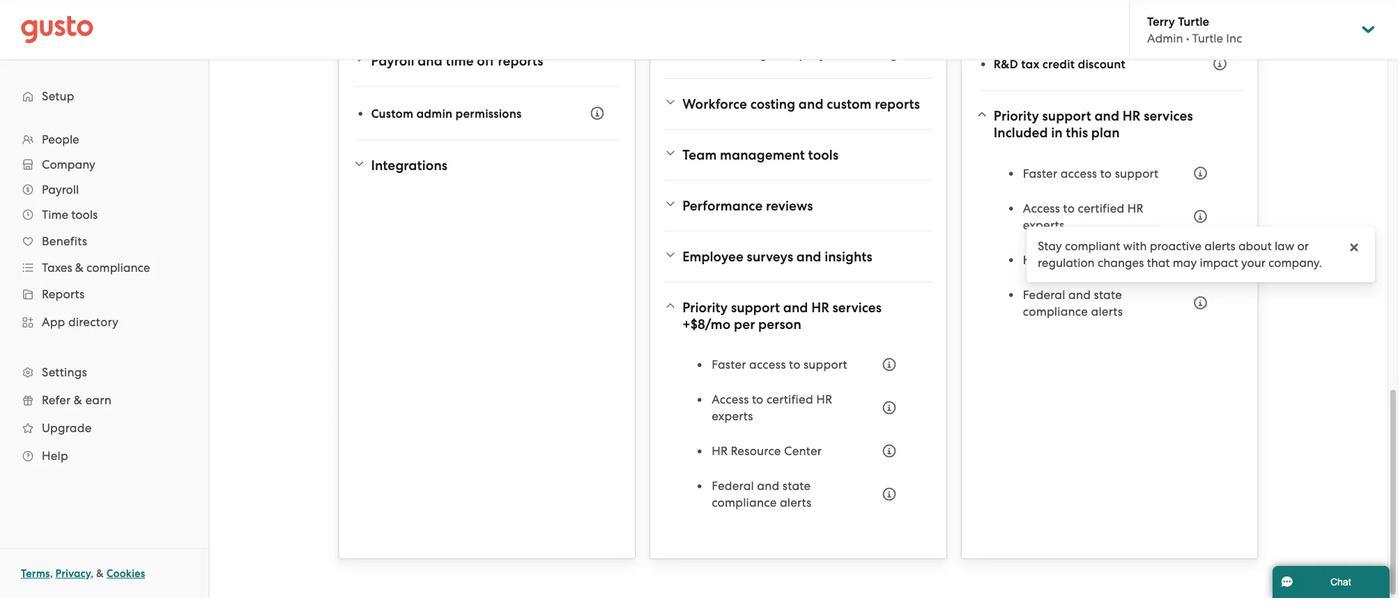 Task type: describe. For each thing, give the bounding box(es) containing it.
refer & earn link
[[14, 388, 194, 413]]

changes
[[1098, 256, 1144, 270]]

priority support and hr services included in this plan
[[994, 108, 1193, 141]]

support inside priority support and hr services +$8/mo per person
[[731, 299, 780, 315]]

faster access to support for this
[[1023, 166, 1159, 180]]

admin
[[1147, 31, 1183, 45]]

company.
[[1269, 256, 1322, 270]]

access to certified hr experts for person
[[712, 392, 832, 423]]

chat
[[1331, 576, 1351, 587]]

1 vertical spatial turtle
[[1192, 31, 1223, 45]]

payroll for payroll
[[42, 183, 79, 197]]

and inside priority support and hr services +$8/mo per person
[[783, 299, 808, 315]]

upgrade link
[[14, 415, 194, 441]]

payroll and time off reports
[[371, 53, 543, 69]]

access to certified hr experts for this
[[1023, 201, 1144, 232]]

taxes & compliance button
[[14, 255, 194, 280]]

directory
[[68, 315, 119, 329]]

support down priority support and hr services +$8/mo per person at the bottom of page
[[804, 358, 847, 372]]

and inside "priority support and hr services included in this plan"
[[1095, 108, 1120, 124]]

custom
[[827, 96, 872, 112]]

compliance inside "dropdown button"
[[87, 261, 150, 275]]

per
[[734, 316, 755, 332]]

faster access to support for person
[[712, 358, 847, 372]]

people
[[42, 132, 79, 146]]

app directory
[[42, 315, 119, 329]]

time tracking and project tracking
[[683, 45, 898, 61]]

compliant
[[1065, 239, 1120, 253]]

reports link
[[14, 282, 194, 307]]

custom admin permissions
[[371, 106, 522, 120]]

federal and state compliance alerts for person
[[712, 479, 812, 510]]

access for +$8/mo
[[712, 392, 749, 406]]

support down plan
[[1115, 166, 1159, 180]]

performance
[[683, 198, 763, 214]]

your
[[1241, 256, 1266, 270]]

terry
[[1147, 14, 1175, 28]]

hr inside "priority support and hr services included in this plan"
[[1123, 108, 1141, 124]]

in
[[1051, 125, 1063, 141]]

dialog main content element
[[1027, 227, 1375, 282]]

reports for workforce costing and custom reports
[[875, 96, 920, 112]]

terry turtle admin • turtle inc
[[1147, 14, 1242, 45]]

setup link
[[14, 84, 194, 109]]

time for time tracking and project tracking
[[683, 45, 713, 61]]

workforce costing and custom reports
[[683, 96, 920, 112]]

workforce
[[683, 96, 747, 112]]

that
[[1147, 256, 1170, 270]]

time
[[446, 53, 474, 69]]

services for priority support and hr services +$8/mo per person
[[833, 299, 882, 315]]

regulation
[[1038, 256, 1095, 270]]

reports
[[42, 287, 85, 301]]

experts for +$8/mo
[[712, 409, 753, 423]]

terms , privacy , & cookies
[[21, 567, 145, 580]]

home image
[[21, 16, 93, 44]]

privacy link
[[55, 567, 91, 580]]

priority for priority support and hr services included in this plan
[[994, 108, 1039, 124]]

faster for +$8/mo
[[712, 358, 746, 372]]

reviews
[[766, 198, 813, 214]]

people button
[[14, 127, 194, 152]]

access for this
[[1061, 166, 1097, 180]]

services for priority support and hr services included in this plan
[[1144, 108, 1193, 124]]

list containing people
[[0, 127, 208, 470]]

company button
[[14, 152, 194, 177]]

taxes & compliance
[[42, 261, 150, 275]]

payroll and time off reports button
[[353, 44, 621, 78]]

discount
[[1078, 57, 1126, 71]]

priority support and hr services +$8/mo per person
[[683, 299, 882, 332]]

refer
[[42, 393, 71, 407]]

access for person
[[749, 358, 786, 372]]

company
[[42, 158, 95, 171]]

surveys
[[747, 248, 793, 265]]

taxes
[[42, 261, 72, 275]]

time tools button
[[14, 202, 194, 227]]

refer & earn
[[42, 393, 111, 407]]

federal for +$8/mo
[[712, 479, 754, 493]]

costing
[[750, 96, 795, 112]]

benefits link
[[14, 229, 194, 254]]

off
[[477, 53, 495, 69]]

reports for payroll and time off reports
[[498, 53, 543, 69]]

team
[[683, 147, 717, 163]]

credit
[[1043, 57, 1075, 71]]

custom
[[371, 106, 413, 120]]

•
[[1186, 31, 1190, 45]]

chat button
[[1273, 566, 1390, 598]]

r&d
[[994, 57, 1018, 71]]

team management tools button
[[664, 138, 933, 171]]

alerts inside stay compliant with proactive alerts about law or regulation changes that may impact your company.
[[1205, 239, 1236, 253]]

+$8/mo
[[683, 316, 731, 332]]

time tracking and project tracking button
[[664, 36, 933, 70]]

federal and state compliance alerts for this
[[1023, 288, 1123, 318]]

person
[[758, 316, 801, 332]]

earn
[[85, 393, 111, 407]]

0 vertical spatial turtle
[[1178, 14, 1209, 28]]

employee surveys and insights button
[[664, 240, 933, 273]]

proactive
[[1150, 239, 1202, 253]]

terms link
[[21, 567, 50, 580]]

alerts for priority support and hr services +$8/mo per person
[[780, 496, 812, 510]]

time tools
[[42, 208, 98, 222]]

tools inside "team management tools" dropdown button
[[808, 147, 839, 163]]

experts for included
[[1023, 218, 1065, 232]]

privacy
[[55, 567, 91, 580]]

admin
[[416, 106, 453, 120]]



Task type: vqa. For each thing, say whether or not it's contained in the screenshot.
Skip
no



Task type: locate. For each thing, give the bounding box(es) containing it.
help link
[[14, 443, 194, 468]]

1 vertical spatial &
[[74, 393, 82, 407]]

about
[[1239, 239, 1272, 253]]

1 horizontal spatial faster
[[1023, 166, 1058, 180]]

1 horizontal spatial federal
[[1023, 288, 1066, 301]]

1 horizontal spatial resource
[[1042, 253, 1093, 267]]

& for compliance
[[75, 261, 84, 275]]

payroll
[[371, 53, 414, 69], [42, 183, 79, 197]]

0 horizontal spatial tools
[[71, 208, 98, 222]]

access down this
[[1061, 166, 1097, 180]]

2 horizontal spatial list
[[1008, 158, 1216, 331]]

1 vertical spatial compliance
[[1023, 304, 1088, 318]]

0 vertical spatial tools
[[808, 147, 839, 163]]

terms
[[21, 567, 50, 580]]

0 vertical spatial faster access to support
[[1023, 166, 1159, 180]]

0 horizontal spatial priority
[[683, 299, 728, 315]]

services
[[1144, 108, 1193, 124], [833, 299, 882, 315]]

turtle up •
[[1178, 14, 1209, 28]]

1 horizontal spatial center
[[1096, 253, 1133, 267]]

0 vertical spatial compliance
[[87, 261, 150, 275]]

stay compliant with proactive alerts about law or regulation changes that may impact your company.
[[1038, 239, 1322, 270]]

1 horizontal spatial time
[[683, 45, 713, 61]]

1 horizontal spatial payroll
[[371, 53, 414, 69]]

state for included in this plan
[[1094, 288, 1122, 301]]

faster down 'in'
[[1023, 166, 1058, 180]]

priority inside priority support and hr services +$8/mo per person
[[683, 299, 728, 315]]

0 horizontal spatial access
[[749, 358, 786, 372]]

alerts for priority support and hr services included in this plan
[[1091, 304, 1123, 318]]

performance reviews button
[[664, 189, 933, 222]]

inc
[[1226, 31, 1242, 45]]

with
[[1123, 239, 1147, 253]]

tools inside the time tools dropdown button
[[71, 208, 98, 222]]

,
[[50, 567, 53, 580], [91, 567, 94, 580]]

1 vertical spatial certified
[[767, 392, 813, 406]]

0 horizontal spatial time
[[42, 208, 68, 222]]

plan
[[1091, 125, 1120, 141]]

0 vertical spatial federal and state compliance alerts
[[1023, 288, 1123, 318]]

0 horizontal spatial certified
[[767, 392, 813, 406]]

2 vertical spatial alerts
[[780, 496, 812, 510]]

permissions
[[456, 106, 522, 120]]

1 horizontal spatial tracking
[[846, 45, 898, 61]]

0 horizontal spatial reports
[[498, 53, 543, 69]]

& left cookies button
[[96, 567, 104, 580]]

0 vertical spatial &
[[75, 261, 84, 275]]

payroll inside gusto navigation element
[[42, 183, 79, 197]]

0 horizontal spatial federal
[[712, 479, 754, 493]]

hr resource center
[[1023, 253, 1133, 267], [712, 444, 822, 458]]

upgrade
[[42, 421, 92, 435]]

management
[[720, 147, 805, 163]]

1 vertical spatial federal
[[712, 479, 754, 493]]

support inside "priority support and hr services included in this plan"
[[1042, 108, 1091, 124]]

0 vertical spatial access to certified hr experts
[[1023, 201, 1144, 232]]

faster access to support down this
[[1023, 166, 1159, 180]]

priority for priority support and hr services +$8/mo per person
[[683, 299, 728, 315]]

faster access to support
[[1023, 166, 1159, 180], [712, 358, 847, 372]]

1 vertical spatial alerts
[[1091, 304, 1123, 318]]

federal for included
[[1023, 288, 1066, 301]]

certified for person
[[767, 392, 813, 406]]

access for included
[[1023, 201, 1060, 215]]

time
[[683, 45, 713, 61], [42, 208, 68, 222]]

cookies
[[106, 567, 145, 580]]

payroll button
[[14, 177, 194, 202]]

1 horizontal spatial experts
[[1023, 218, 1065, 232]]

access
[[1023, 201, 1060, 215], [712, 392, 749, 406]]

2 , from the left
[[91, 567, 94, 580]]

priority up +$8/mo
[[683, 299, 728, 315]]

law
[[1275, 239, 1295, 253]]

services inside "priority support and hr services included in this plan"
[[1144, 108, 1193, 124]]

project
[[799, 45, 843, 61]]

benefits
[[42, 234, 87, 248]]

hr resource center for person
[[712, 444, 822, 458]]

priority inside "priority support and hr services included in this plan"
[[994, 108, 1039, 124]]

1 tracking from the left
[[716, 45, 768, 61]]

certified for this
[[1078, 201, 1125, 215]]

1 horizontal spatial faster access to support
[[1023, 166, 1159, 180]]

time for time tools
[[42, 208, 68, 222]]

insights
[[825, 248, 873, 265]]

1 vertical spatial access
[[749, 358, 786, 372]]

support up 'in'
[[1042, 108, 1091, 124]]

0 horizontal spatial payroll
[[42, 183, 79, 197]]

0 horizontal spatial state
[[783, 479, 811, 493]]

1 vertical spatial resource
[[731, 444, 781, 458]]

1 horizontal spatial hr resource center
[[1023, 253, 1133, 267]]

faster for included
[[1023, 166, 1058, 180]]

0 horizontal spatial services
[[833, 299, 882, 315]]

1 vertical spatial payroll
[[42, 183, 79, 197]]

team management tools
[[683, 147, 839, 163]]

employee
[[683, 248, 744, 265]]

resource for person
[[731, 444, 781, 458]]

1 horizontal spatial reports
[[875, 96, 920, 112]]

1 vertical spatial priority
[[683, 299, 728, 315]]

settings
[[42, 365, 87, 379]]

0 vertical spatial reports
[[498, 53, 543, 69]]

1 vertical spatial reports
[[875, 96, 920, 112]]

0 horizontal spatial compliance
[[87, 261, 150, 275]]

1 vertical spatial faster access to support
[[712, 358, 847, 372]]

hr
[[1123, 108, 1141, 124], [1128, 201, 1144, 215], [1023, 253, 1039, 267], [811, 299, 829, 315], [816, 392, 832, 406], [712, 444, 728, 458]]

workforce costing and custom reports button
[[664, 87, 933, 121]]

reports right custom
[[875, 96, 920, 112]]

faster down 'per'
[[712, 358, 746, 372]]

1 vertical spatial center
[[784, 444, 822, 458]]

0 vertical spatial alerts
[[1205, 239, 1236, 253]]

cookies button
[[106, 565, 145, 582]]

1 horizontal spatial ,
[[91, 567, 94, 580]]

1 vertical spatial time
[[42, 208, 68, 222]]

and
[[771, 45, 796, 61], [418, 53, 443, 69], [799, 96, 824, 112], [1095, 108, 1120, 124], [797, 248, 821, 265], [1069, 288, 1091, 301], [783, 299, 808, 315], [757, 479, 780, 493]]

payroll for payroll and time off reports
[[371, 53, 414, 69]]

0 horizontal spatial ,
[[50, 567, 53, 580]]

1 vertical spatial hr resource center
[[712, 444, 822, 458]]

0 vertical spatial services
[[1144, 108, 1193, 124]]

support
[[1042, 108, 1091, 124], [1115, 166, 1159, 180], [731, 299, 780, 315], [804, 358, 847, 372]]

access
[[1061, 166, 1097, 180], [749, 358, 786, 372]]

list for priority support and hr services +$8/mo per person
[[696, 349, 905, 522]]

tax
[[1021, 57, 1040, 71]]

time up workforce
[[683, 45, 713, 61]]

0 vertical spatial resource
[[1042, 253, 1093, 267]]

0 horizontal spatial alerts
[[780, 496, 812, 510]]

0 horizontal spatial experts
[[712, 409, 753, 423]]

reports right off on the left top of page
[[498, 53, 543, 69]]

federal
[[1023, 288, 1066, 301], [712, 479, 754, 493]]

gusto navigation element
[[0, 60, 208, 492]]

experts
[[1023, 218, 1065, 232], [712, 409, 753, 423]]

compliance for priority support and hr services included in this plan
[[1023, 304, 1088, 318]]

tools down payroll dropdown button
[[71, 208, 98, 222]]

0 horizontal spatial faster access to support
[[712, 358, 847, 372]]

2 vertical spatial &
[[96, 567, 104, 580]]

may
[[1173, 256, 1197, 270]]

0 horizontal spatial center
[[784, 444, 822, 458]]

employee surveys and insights
[[683, 248, 873, 265]]

0 vertical spatial faster
[[1023, 166, 1058, 180]]

compliance for priority support and hr services +$8/mo per person
[[712, 496, 777, 510]]

1 vertical spatial state
[[783, 479, 811, 493]]

1 horizontal spatial priority
[[994, 108, 1039, 124]]

state for +$8/mo per person
[[783, 479, 811, 493]]

1 , from the left
[[50, 567, 53, 580]]

payroll down company on the left of the page
[[42, 183, 79, 197]]

&
[[75, 261, 84, 275], [74, 393, 82, 407], [96, 567, 104, 580]]

hr resource center for this
[[1023, 253, 1133, 267]]

setup
[[42, 89, 74, 103]]

& left the earn
[[74, 393, 82, 407]]

compliance
[[87, 261, 150, 275], [1023, 304, 1088, 318], [712, 496, 777, 510]]

0 vertical spatial hr resource center
[[1023, 253, 1133, 267]]

list for priority support and hr services included in this plan
[[1008, 158, 1216, 331]]

1 horizontal spatial list
[[696, 349, 905, 522]]

1 vertical spatial access to certified hr experts
[[712, 392, 832, 423]]

1 horizontal spatial access
[[1023, 201, 1060, 215]]

1 vertical spatial services
[[833, 299, 882, 315]]

turtle right •
[[1192, 31, 1223, 45]]

app
[[42, 315, 65, 329]]

certified
[[1078, 201, 1125, 215], [767, 392, 813, 406]]

services inside priority support and hr services +$8/mo per person
[[833, 299, 882, 315]]

2 tracking from the left
[[846, 45, 898, 61]]

0 horizontal spatial list
[[0, 127, 208, 470]]

payroll up custom
[[371, 53, 414, 69]]

priority up included
[[994, 108, 1039, 124]]

faster access to support down person on the right bottom of the page
[[712, 358, 847, 372]]

performance reviews
[[683, 198, 813, 214]]

0 vertical spatial state
[[1094, 288, 1122, 301]]

settings link
[[14, 360, 194, 385]]

1 horizontal spatial compliance
[[712, 496, 777, 510]]

& right taxes
[[75, 261, 84, 275]]

, left privacy
[[50, 567, 53, 580]]

1 vertical spatial experts
[[712, 409, 753, 423]]

1 vertical spatial federal and state compliance alerts
[[712, 479, 812, 510]]

center for +$8/mo per person
[[784, 444, 822, 458]]

1 vertical spatial faster
[[712, 358, 746, 372]]

1 horizontal spatial state
[[1094, 288, 1122, 301]]

stay
[[1038, 239, 1062, 253]]

2 vertical spatial compliance
[[712, 496, 777, 510]]

0 vertical spatial center
[[1096, 253, 1133, 267]]

1 horizontal spatial services
[[1144, 108, 1193, 124]]

1 vertical spatial access
[[712, 392, 749, 406]]

app directory link
[[14, 309, 194, 335]]

tracking right "project"
[[846, 45, 898, 61]]

0 horizontal spatial access
[[712, 392, 749, 406]]

1 horizontal spatial access
[[1061, 166, 1097, 180]]

1 horizontal spatial federal and state compliance alerts
[[1023, 288, 1123, 318]]

2 horizontal spatial alerts
[[1205, 239, 1236, 253]]

resource for this
[[1042, 253, 1093, 267]]

0 horizontal spatial faster
[[712, 358, 746, 372]]

0 vertical spatial priority
[[994, 108, 1039, 124]]

included
[[994, 125, 1048, 141]]

0 vertical spatial certified
[[1078, 201, 1125, 215]]

0 vertical spatial payroll
[[371, 53, 414, 69]]

1 horizontal spatial certified
[[1078, 201, 1125, 215]]

0 horizontal spatial tracking
[[716, 45, 768, 61]]

impact
[[1200, 256, 1238, 270]]

0 vertical spatial experts
[[1023, 218, 1065, 232]]

0 vertical spatial federal
[[1023, 288, 1066, 301]]

1 horizontal spatial tools
[[808, 147, 839, 163]]

0 horizontal spatial hr resource center
[[712, 444, 822, 458]]

time inside list
[[42, 208, 68, 222]]

center
[[1096, 253, 1133, 267], [784, 444, 822, 458]]

integrations button
[[353, 149, 621, 182]]

tools down 'workforce costing and custom reports'
[[808, 147, 839, 163]]

0 vertical spatial time
[[683, 45, 713, 61]]

to
[[1100, 166, 1112, 180], [1063, 201, 1075, 215], [789, 358, 801, 372], [752, 392, 764, 406]]

0 horizontal spatial resource
[[731, 444, 781, 458]]

support up 'per'
[[731, 299, 780, 315]]

list
[[0, 127, 208, 470], [1008, 158, 1216, 331], [696, 349, 905, 522]]

2 horizontal spatial compliance
[[1023, 304, 1088, 318]]

or
[[1298, 239, 1309, 253]]

& inside "dropdown button"
[[75, 261, 84, 275]]

access down person on the right bottom of the page
[[749, 358, 786, 372]]

0 horizontal spatial federal and state compliance alerts
[[712, 479, 812, 510]]

1 vertical spatial tools
[[71, 208, 98, 222]]

& for earn
[[74, 393, 82, 407]]

1 horizontal spatial access to certified hr experts
[[1023, 201, 1144, 232]]

tracking up workforce
[[716, 45, 768, 61]]

time up benefits at the left top of page
[[42, 208, 68, 222]]

hr inside priority support and hr services +$8/mo per person
[[811, 299, 829, 315]]

this
[[1066, 125, 1088, 141]]

0 horizontal spatial access to certified hr experts
[[712, 392, 832, 423]]

0 vertical spatial access
[[1061, 166, 1097, 180]]

center for included in this plan
[[1096, 253, 1133, 267]]

help
[[42, 449, 68, 463]]

, left cookies button
[[91, 567, 94, 580]]

0 vertical spatial access
[[1023, 201, 1060, 215]]

tracking
[[716, 45, 768, 61], [846, 45, 898, 61]]

alerts
[[1205, 239, 1236, 253], [1091, 304, 1123, 318], [780, 496, 812, 510]]

1 horizontal spatial alerts
[[1091, 304, 1123, 318]]



